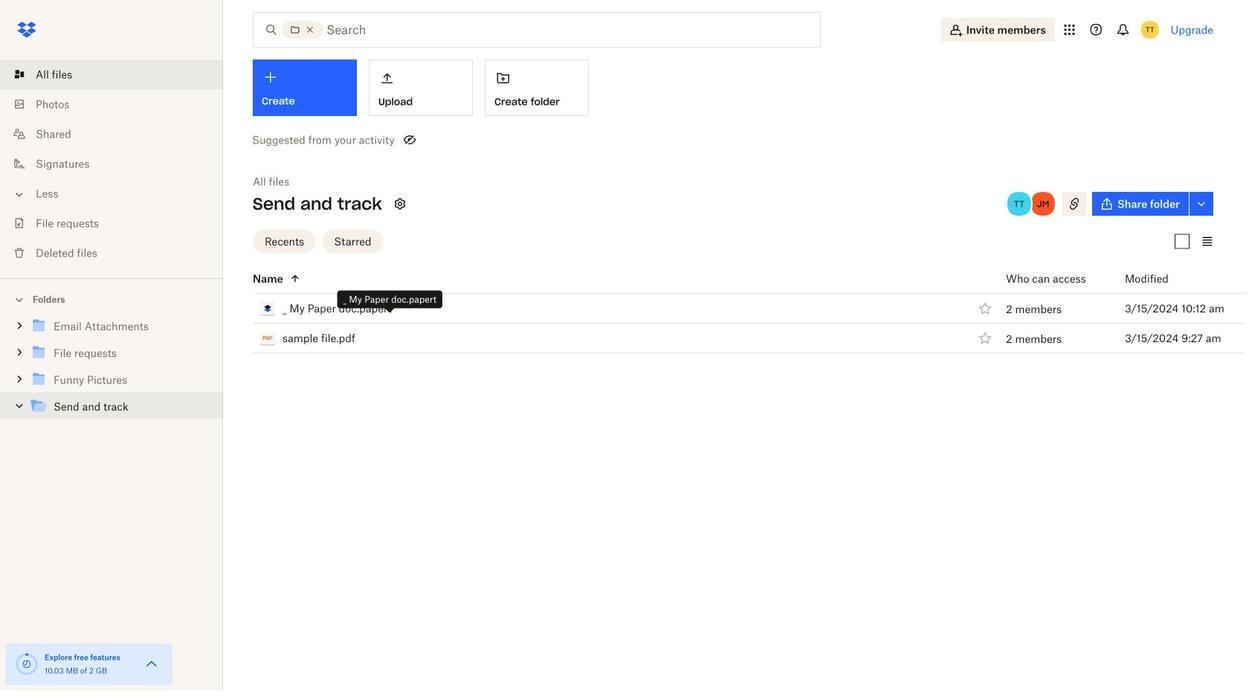 Task type: locate. For each thing, give the bounding box(es) containing it.
add to starred image for name _ my paper doc.papert, modified 3/15/2024 10:12 am, element
[[977, 299, 995, 317]]

add to starred image
[[977, 299, 995, 317], [977, 329, 995, 347]]

group
[[0, 310, 223, 431]]

list
[[0, 51, 223, 278]]

add to starred image for name sample file.pdf, modified 3/15/2024 9:27 am, element
[[977, 329, 995, 347]]

list item
[[0, 60, 223, 89]]

table
[[220, 264, 1246, 353]]

1 add to starred image from the top
[[977, 299, 995, 317]]

1 vertical spatial add to starred image
[[977, 329, 995, 347]]

add to starred image inside name _ my paper doc.papert, modified 3/15/2024 10:12 am, element
[[977, 299, 995, 317]]

name sample file.pdf, modified 3/15/2024 9:27 am, element
[[220, 324, 1246, 353]]

add to starred image inside name sample file.pdf, modified 3/15/2024 9:27 am, element
[[977, 329, 995, 347]]

2 add to starred image from the top
[[977, 329, 995, 347]]

0 vertical spatial add to starred image
[[977, 299, 995, 317]]



Task type: describe. For each thing, give the bounding box(es) containing it.
folder settings image
[[391, 195, 409, 213]]

name _ my paper doc.papert, modified 3/15/2024 10:12 am, element
[[220, 294, 1246, 324]]

quota usage image
[[15, 653, 39, 676]]

Search in folder "Send and track" text field
[[327, 21, 790, 39]]

dropbox image
[[12, 15, 42, 45]]

quota usage progress bar
[[15, 653, 39, 676]]

less image
[[12, 187, 27, 202]]



Task type: vqa. For each thing, say whether or not it's contained in the screenshot.
shared
no



